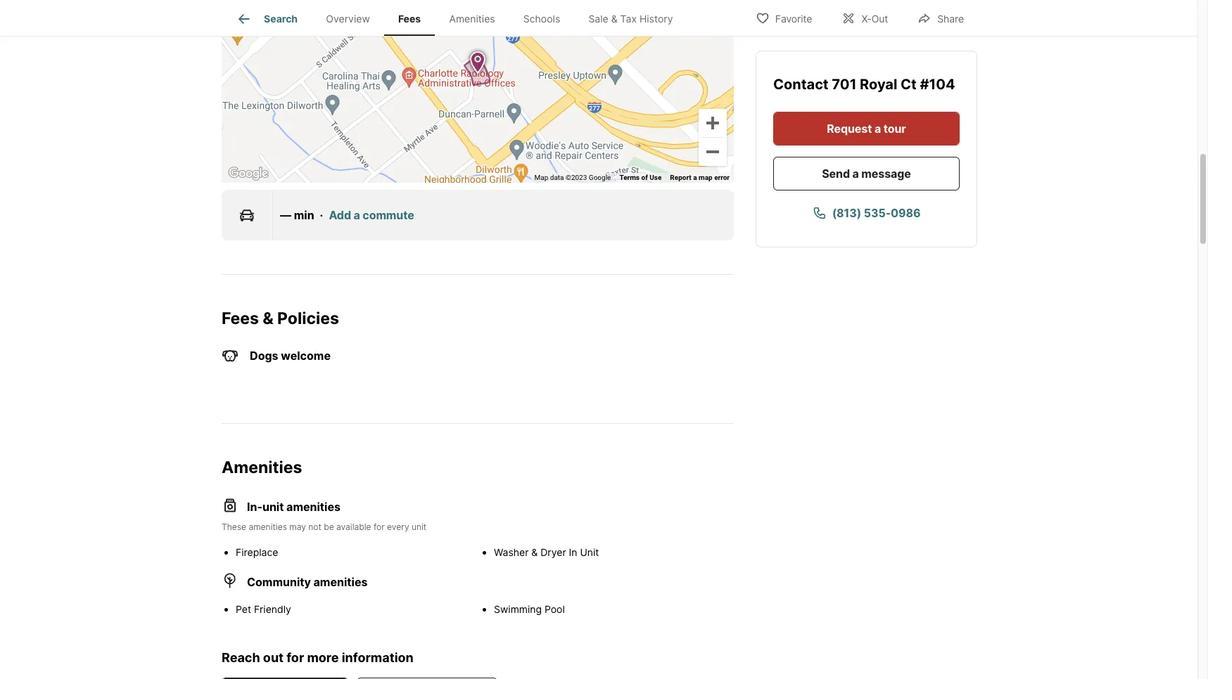 Task type: vqa. For each thing, say whether or not it's contained in the screenshot.
contact 701 royal ct #104
yes



Task type: describe. For each thing, give the bounding box(es) containing it.
request a tour button
[[773, 112, 960, 146]]

swimming pool
[[494, 604, 565, 616]]

add
[[329, 208, 351, 222]]

#104
[[920, 76, 955, 93]]

overview tab
[[312, 2, 384, 36]]

overview
[[326, 13, 370, 25]]

map data ©2023 google
[[535, 174, 611, 181]]

terms of use link
[[620, 174, 662, 181]]

amenities for community
[[314, 576, 368, 590]]

favorite button
[[744, 3, 824, 32]]

tab list containing search
[[222, 0, 699, 36]]

request
[[827, 122, 872, 136]]

commute
[[363, 208, 414, 222]]

reach
[[222, 651, 260, 666]]

— min · add a commute
[[280, 208, 414, 222]]

a right add at left
[[354, 208, 360, 222]]

available
[[336, 522, 371, 533]]

©2023
[[566, 174, 587, 181]]

sale & tax history
[[589, 13, 673, 25]]

amenities tab
[[435, 2, 509, 36]]

fees & policies
[[222, 309, 339, 328]]

map
[[535, 174, 548, 181]]

error
[[714, 174, 730, 181]]

may
[[289, 522, 306, 533]]

schools tab
[[509, 2, 575, 36]]

send
[[822, 167, 850, 181]]

in
[[569, 547, 577, 559]]

ct
[[901, 76, 917, 93]]

tour
[[884, 122, 906, 136]]

(813) 535-0986 link
[[773, 196, 960, 230]]

0 vertical spatial amenities
[[287, 501, 341, 515]]

data
[[550, 174, 564, 181]]

information
[[342, 651, 414, 666]]

send a message button
[[773, 157, 960, 191]]

fireplace
[[236, 547, 278, 559]]

history
[[640, 13, 673, 25]]

amenities inside the amenities tab
[[449, 13, 495, 25]]

search
[[264, 13, 298, 25]]

amenities for these
[[249, 522, 287, 533]]

policies
[[277, 309, 339, 328]]

of
[[642, 174, 648, 181]]

contact 701 royal ct #104
[[773, 76, 955, 93]]

favorite
[[775, 12, 812, 24]]

friendly
[[254, 604, 291, 616]]

not
[[308, 522, 322, 533]]

& for dryer
[[532, 547, 538, 559]]

schools
[[524, 13, 560, 25]]

report
[[670, 174, 692, 181]]

report a map error
[[670, 174, 730, 181]]

& for policies
[[263, 309, 274, 328]]

out
[[263, 651, 284, 666]]

dogs
[[250, 349, 278, 363]]

reach out for more information
[[222, 651, 414, 666]]

1 vertical spatial amenities
[[222, 458, 302, 478]]

pet
[[236, 604, 251, 616]]

use
[[650, 174, 662, 181]]

pool
[[545, 604, 565, 616]]

every
[[387, 522, 409, 533]]

x-
[[862, 12, 872, 24]]

share button
[[906, 3, 976, 32]]

sale
[[589, 13, 609, 25]]

701
[[832, 76, 857, 93]]

—
[[280, 208, 291, 222]]

1 horizontal spatial for
[[374, 522, 385, 533]]



Task type: locate. For each thing, give the bounding box(es) containing it.
0 vertical spatial for
[[374, 522, 385, 533]]

&
[[611, 13, 618, 25], [263, 309, 274, 328], [532, 547, 538, 559]]

& inside tab
[[611, 13, 618, 25]]

0 horizontal spatial amenities
[[222, 458, 302, 478]]

min
[[294, 208, 314, 222]]

fees tab
[[384, 2, 435, 36]]

0 horizontal spatial fees
[[222, 309, 259, 328]]

a for tour
[[875, 122, 881, 136]]

2 vertical spatial amenities
[[314, 576, 368, 590]]

sale & tax history tab
[[575, 2, 687, 36]]

royal
[[860, 76, 898, 93]]

add a commute button
[[329, 207, 414, 224]]

search link
[[236, 11, 298, 27]]

unit
[[262, 501, 284, 515], [412, 522, 427, 533]]

map region
[[181, 0, 902, 330]]

terms of use
[[620, 174, 662, 181]]

0 vertical spatial fees
[[398, 13, 421, 25]]

welcome
[[281, 349, 331, 363]]

amenities up in-
[[222, 458, 302, 478]]

share
[[938, 12, 964, 24]]

0 horizontal spatial for
[[287, 651, 304, 666]]

x-out button
[[830, 3, 900, 32]]

these amenities may not be available for every unit
[[222, 522, 427, 533]]

a left map at the right
[[693, 174, 697, 181]]

1 vertical spatial &
[[263, 309, 274, 328]]

dryer
[[541, 547, 566, 559]]

amenities down be
[[314, 576, 368, 590]]

(813) 535-0986
[[832, 206, 921, 220]]

fees right overview
[[398, 13, 421, 25]]

2 vertical spatial &
[[532, 547, 538, 559]]

washer
[[494, 547, 529, 559]]

0 vertical spatial unit
[[262, 501, 284, 515]]

dogs welcome
[[250, 349, 331, 363]]

a
[[875, 122, 881, 136], [853, 167, 859, 181], [693, 174, 697, 181], [354, 208, 360, 222]]

0 horizontal spatial &
[[263, 309, 274, 328]]

these
[[222, 522, 246, 533]]

2 horizontal spatial &
[[611, 13, 618, 25]]

fees for fees
[[398, 13, 421, 25]]

amenities
[[287, 501, 341, 515], [249, 522, 287, 533], [314, 576, 368, 590]]

report a map error link
[[670, 174, 730, 181]]

amenities right fees tab at the left top of the page
[[449, 13, 495, 25]]

be
[[324, 522, 334, 533]]

community amenities
[[247, 576, 368, 590]]

& left tax
[[611, 13, 618, 25]]

in-unit amenities
[[247, 501, 341, 515]]

1 vertical spatial for
[[287, 651, 304, 666]]

a for map
[[693, 174, 697, 181]]

0986
[[891, 206, 921, 220]]

0 horizontal spatial unit
[[262, 501, 284, 515]]

fees inside tab
[[398, 13, 421, 25]]

washer & dryer in unit
[[494, 547, 599, 559]]

(813) 535-0986 button
[[773, 196, 960, 230]]

send a message
[[822, 167, 911, 181]]

amenities down in-
[[249, 522, 287, 533]]

& left "dryer"
[[532, 547, 538, 559]]

for right the out
[[287, 651, 304, 666]]

community
[[247, 576, 311, 590]]

map
[[699, 174, 713, 181]]

a for message
[[853, 167, 859, 181]]

& up dogs
[[263, 309, 274, 328]]

a right the send
[[853, 167, 859, 181]]

1 horizontal spatial &
[[532, 547, 538, 559]]

1 vertical spatial fees
[[222, 309, 259, 328]]

out
[[872, 12, 888, 24]]

535-
[[864, 206, 891, 220]]

1 vertical spatial amenities
[[249, 522, 287, 533]]

pet friendly
[[236, 604, 291, 616]]

(813)
[[832, 206, 862, 220]]

tax
[[620, 13, 637, 25]]

a left tour
[[875, 122, 881, 136]]

request a tour
[[827, 122, 906, 136]]

amenities up not
[[287, 501, 341, 515]]

more
[[307, 651, 339, 666]]

for
[[374, 522, 385, 533], [287, 651, 304, 666]]

1 horizontal spatial unit
[[412, 522, 427, 533]]

in-
[[247, 501, 262, 515]]

for left every
[[374, 522, 385, 533]]

swimming
[[494, 604, 542, 616]]

x-out
[[862, 12, 888, 24]]

fees for fees & policies
[[222, 309, 259, 328]]

amenities
[[449, 13, 495, 25], [222, 458, 302, 478]]

fees up dogs
[[222, 309, 259, 328]]

google
[[589, 174, 611, 181]]

1 horizontal spatial fees
[[398, 13, 421, 25]]

google image
[[225, 165, 272, 183]]

1 vertical spatial unit
[[412, 522, 427, 533]]

terms
[[620, 174, 640, 181]]

unit
[[580, 547, 599, 559]]

1 horizontal spatial amenities
[[449, 13, 495, 25]]

& for tax
[[611, 13, 618, 25]]

0 vertical spatial amenities
[[449, 13, 495, 25]]

contact
[[773, 76, 829, 93]]

0 vertical spatial &
[[611, 13, 618, 25]]

fees
[[398, 13, 421, 25], [222, 309, 259, 328]]

tab list
[[222, 0, 699, 36]]

message
[[862, 167, 911, 181]]

·
[[320, 208, 323, 222]]



